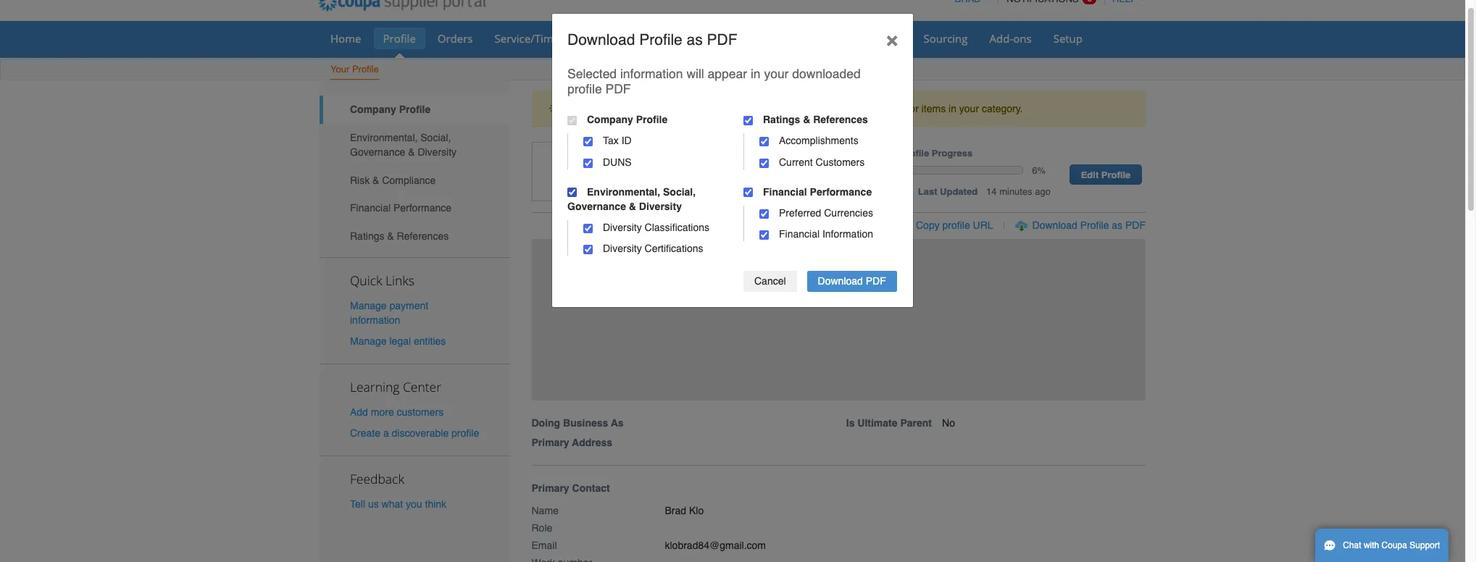 Task type: locate. For each thing, give the bounding box(es) containing it.
environmental,
[[350, 132, 418, 144], [587, 186, 660, 198]]

social, up classifications
[[663, 186, 696, 198]]

primary for primary contact
[[532, 482, 569, 494]]

ratings & references down financial performance 'link'
[[350, 230, 449, 242]]

diversity
[[418, 146, 457, 158], [639, 201, 682, 212], [603, 222, 642, 233], [603, 243, 642, 255]]

× dialog
[[552, 13, 914, 308]]

0 horizontal spatial financial performance
[[350, 202, 452, 214]]

ratings left the buyers
[[763, 114, 800, 125]]

0 vertical spatial primary
[[532, 437, 569, 448]]

0 horizontal spatial environmental, social, governance & diversity
[[350, 132, 457, 158]]

duns
[[603, 156, 632, 168]]

information down asn
[[620, 67, 683, 81]]

0 vertical spatial ratings & references
[[763, 114, 868, 125]]

catalogs
[[724, 31, 767, 46]]

orders link
[[428, 28, 482, 49]]

download down the ago
[[1033, 220, 1078, 231]]

company profile up id
[[587, 114, 668, 125]]

service/time
[[495, 31, 560, 46]]

primary inside klo banner
[[532, 437, 569, 448]]

1 horizontal spatial governance
[[568, 201, 626, 212]]

klo right brad
[[689, 505, 704, 517]]

doing business as
[[532, 417, 624, 429]]

0 vertical spatial environmental,
[[350, 132, 418, 144]]

environmental, inside × dialog
[[587, 186, 660, 198]]

ratings & references
[[763, 114, 868, 125], [350, 230, 449, 242]]

download profile as pdf up will
[[568, 31, 738, 48]]

0 horizontal spatial in
[[751, 67, 761, 81]]

as inside button
[[1112, 220, 1123, 231]]

1 horizontal spatial your
[[764, 67, 789, 81]]

klo inside banner
[[605, 159, 634, 182]]

you
[[406, 499, 422, 510]]

as
[[687, 31, 703, 48], [1112, 220, 1123, 231]]

url
[[973, 220, 993, 231]]

1 vertical spatial manage
[[350, 336, 387, 347]]

0 vertical spatial business
[[789, 31, 833, 46]]

profile right edit
[[1102, 170, 1131, 181]]

your up by
[[764, 67, 789, 81]]

None checkbox
[[744, 116, 753, 125], [760, 158, 769, 168], [744, 188, 753, 197], [760, 231, 769, 240], [583, 245, 593, 255], [744, 116, 753, 125], [760, 158, 769, 168], [744, 188, 753, 197], [760, 231, 769, 240], [583, 245, 593, 255]]

1 horizontal spatial business
[[789, 31, 833, 46]]

information up manage legal entities link at the bottom of the page
[[350, 314, 400, 326]]

references up accomplishments
[[813, 114, 868, 125]]

pdf up complete
[[606, 82, 631, 96]]

service/time sheets
[[495, 31, 596, 46]]

klo
[[605, 159, 634, 182], [689, 505, 704, 517]]

0 vertical spatial ratings
[[763, 114, 800, 125]]

updated
[[940, 186, 978, 197]]

business up address
[[563, 417, 608, 429]]

information inside the manage payment information
[[350, 314, 400, 326]]

profile inside button
[[943, 220, 970, 231]]

governance inside × dialog
[[568, 201, 626, 212]]

your up id
[[622, 103, 642, 115]]

0 horizontal spatial social,
[[421, 132, 451, 144]]

financial performance inside × dialog
[[763, 186, 872, 198]]

0 horizontal spatial ratings & references
[[350, 230, 449, 242]]

manage legal entities link
[[350, 336, 446, 347]]

0 horizontal spatial as
[[687, 31, 703, 48]]

0 vertical spatial performance
[[836, 31, 902, 46]]

download profile as pdf inside klo banner
[[1033, 220, 1146, 231]]

1 horizontal spatial social,
[[663, 186, 696, 198]]

ratings
[[763, 114, 800, 125], [350, 230, 384, 242]]

1 vertical spatial environmental, social, governance & diversity
[[568, 186, 696, 212]]

0 horizontal spatial download
[[568, 31, 635, 48]]

current customers
[[779, 156, 865, 168]]

1 horizontal spatial ratings & references
[[763, 114, 868, 125]]

1 vertical spatial primary
[[532, 482, 569, 494]]

financial down risk
[[350, 202, 391, 214]]

to
[[675, 103, 684, 115]]

None checkbox
[[568, 116, 577, 125], [583, 137, 593, 147], [760, 137, 769, 147], [583, 158, 593, 168], [568, 188, 577, 197], [760, 209, 769, 219], [583, 224, 593, 233], [568, 116, 577, 125], [583, 137, 593, 147], [760, 137, 769, 147], [583, 158, 593, 168], [568, 188, 577, 197], [760, 209, 769, 219], [583, 224, 593, 233]]

ratings & references up accomplishments
[[763, 114, 868, 125]]

pdf
[[707, 31, 738, 48], [606, 82, 631, 96], [1126, 220, 1146, 231], [866, 276, 886, 287]]

cancel
[[755, 276, 786, 287]]

last updated
[[918, 186, 978, 197]]

social, down company profile link
[[421, 132, 451, 144]]

your left category.
[[960, 103, 979, 115]]

references inside × dialog
[[813, 114, 868, 125]]

download pdf
[[818, 276, 886, 287]]

business up the downloaded
[[789, 31, 833, 46]]

0 horizontal spatial download profile as pdf
[[568, 31, 738, 48]]

2 vertical spatial performance
[[394, 202, 452, 214]]

2 primary from the top
[[532, 482, 569, 494]]

company profile
[[350, 104, 431, 115], [587, 114, 668, 125]]

pdf inside selected information will appear in your downloaded profile pdf
[[606, 82, 631, 96]]

0 vertical spatial klo
[[605, 159, 634, 182]]

financial performance
[[763, 186, 872, 198], [350, 202, 452, 214]]

references
[[813, 114, 868, 125], [397, 230, 449, 242]]

primary up name
[[532, 482, 569, 494]]

ratings inside × dialog
[[763, 114, 800, 125]]

0 horizontal spatial company profile
[[350, 104, 431, 115]]

invoices link
[[651, 28, 711, 49]]

manage payment information
[[350, 300, 429, 326]]

performance for business performance link
[[836, 31, 902, 46]]

ratings up quick
[[350, 230, 384, 242]]

your
[[764, 67, 789, 81], [622, 103, 642, 115], [960, 103, 979, 115]]

financial inside financial performance 'link'
[[350, 202, 391, 214]]

1 vertical spatial download profile as pdf
[[1033, 220, 1146, 231]]

1 vertical spatial download
[[1033, 220, 1078, 231]]

pdf down edit profile
[[1126, 220, 1146, 231]]

tell
[[350, 499, 365, 510]]

profile down coupa supplier portal 'image'
[[383, 31, 416, 46]]

sourcing link
[[914, 28, 977, 49]]

2 vertical spatial download
[[818, 276, 863, 287]]

last
[[918, 186, 938, 197]]

manage left 'legal'
[[350, 336, 387, 347]]

parent
[[901, 417, 932, 429]]

classifications
[[645, 222, 710, 233]]

1 horizontal spatial information
[[620, 67, 683, 81]]

payment
[[390, 300, 429, 311]]

as down edit profile
[[1112, 220, 1123, 231]]

0 vertical spatial manage
[[350, 300, 387, 311]]

edit profile
[[1081, 170, 1131, 181]]

0 vertical spatial environmental, social, governance & diversity
[[350, 132, 457, 158]]

1 horizontal spatial as
[[1112, 220, 1123, 231]]

brad klo
[[665, 505, 704, 517]]

performance up currencies
[[810, 186, 872, 198]]

performance up the downloaded
[[836, 31, 902, 46]]

profile down selected
[[568, 82, 602, 96]]

coupa supplier portal image
[[309, 0, 496, 21]]

1 vertical spatial governance
[[568, 201, 626, 212]]

2 horizontal spatial your
[[960, 103, 979, 115]]

performance for financial performance 'link'
[[394, 202, 452, 214]]

tax
[[603, 135, 619, 147]]

2 manage from the top
[[350, 336, 387, 347]]

manage for manage legal entities
[[350, 336, 387, 347]]

selected information will appear in your downloaded profile pdf
[[568, 67, 861, 96]]

in
[[751, 67, 761, 81], [949, 103, 957, 115]]

klo down tax id
[[605, 159, 634, 182]]

sheets
[[562, 31, 596, 46]]

manage inside the manage payment information
[[350, 300, 387, 311]]

environmental, down company profile link
[[350, 132, 418, 144]]

in inside alert
[[949, 103, 957, 115]]

as up will
[[687, 31, 703, 48]]

company up tax
[[587, 114, 633, 125]]

profile progress
[[900, 148, 973, 159]]

environmental, social, governance & diversity up compliance
[[350, 132, 457, 158]]

1 vertical spatial financial performance
[[350, 202, 452, 214]]

risk & compliance
[[350, 174, 436, 186]]

copy
[[916, 220, 940, 231]]

1 horizontal spatial download
[[818, 276, 863, 287]]

download profile as pdf
[[568, 31, 738, 48], [1033, 220, 1146, 231]]

discoverable
[[392, 428, 449, 439]]

in right "items"
[[949, 103, 957, 115]]

information inside selected information will appear in your downloaded profile pdf
[[620, 67, 683, 81]]

0 vertical spatial social,
[[421, 132, 451, 144]]

coupa right with
[[1382, 541, 1408, 551]]

1 horizontal spatial klo
[[689, 505, 704, 517]]

profile left the to
[[645, 103, 672, 115]]

performance down risk & compliance link
[[394, 202, 452, 214]]

1 primary from the top
[[532, 437, 569, 448]]

preview
[[860, 220, 895, 231]]

1 horizontal spatial references
[[813, 114, 868, 125]]

0 vertical spatial references
[[813, 114, 868, 125]]

1 horizontal spatial environmental,
[[587, 186, 660, 198]]

manage down quick
[[350, 300, 387, 311]]

1 vertical spatial as
[[1112, 220, 1123, 231]]

by
[[755, 103, 766, 115]]

0 vertical spatial download profile as pdf
[[568, 31, 738, 48]]

profile right your
[[352, 64, 379, 75]]

0 vertical spatial information
[[620, 67, 683, 81]]

accomplishments
[[779, 135, 859, 147]]

0 vertical spatial governance
[[350, 146, 405, 158]]

0 horizontal spatial information
[[350, 314, 400, 326]]

diversity up risk & compliance link
[[418, 146, 457, 158]]

company down your profile link
[[350, 104, 396, 115]]

profile down edit
[[1081, 220, 1109, 231]]

0 vertical spatial coupa
[[769, 103, 799, 115]]

tell us what you think button
[[350, 497, 447, 512]]

1 vertical spatial klo
[[689, 505, 704, 517]]

performance inside 'link'
[[394, 202, 452, 214]]

company profile up environmental, social, governance & diversity link
[[350, 104, 431, 115]]

profile right discoverable
[[452, 428, 479, 439]]

financial up 'preferred'
[[763, 186, 807, 198]]

profile left url
[[943, 220, 970, 231]]

tell us what you think
[[350, 499, 447, 510]]

1 vertical spatial ratings & references
[[350, 230, 449, 242]]

1 vertical spatial performance
[[810, 186, 872, 198]]

add-
[[990, 31, 1013, 46]]

governance up risk & compliance
[[350, 146, 405, 158]]

0 horizontal spatial references
[[397, 230, 449, 242]]

profile inside button
[[1081, 220, 1109, 231]]

0 vertical spatial as
[[687, 31, 703, 48]]

profile link
[[374, 28, 425, 49]]

financial performance down risk & compliance
[[350, 202, 452, 214]]

0 horizontal spatial ratings
[[350, 230, 384, 242]]

legal
[[390, 336, 411, 347]]

1 horizontal spatial coupa
[[1382, 541, 1408, 551]]

ultimate
[[858, 417, 898, 429]]

0 horizontal spatial company
[[350, 104, 396, 115]]

1 vertical spatial in
[[949, 103, 957, 115]]

financial performance link
[[320, 194, 510, 222]]

1 vertical spatial social,
[[663, 186, 696, 198]]

&
[[803, 114, 811, 125], [408, 146, 415, 158], [373, 174, 379, 186], [629, 201, 636, 212], [387, 230, 394, 242]]

0 horizontal spatial business
[[563, 417, 608, 429]]

coupa right by
[[769, 103, 799, 115]]

1 horizontal spatial in
[[949, 103, 957, 115]]

profile
[[639, 31, 683, 48], [383, 31, 416, 46], [352, 64, 379, 75], [399, 104, 431, 115], [636, 114, 668, 125], [900, 148, 929, 159], [1102, 170, 1131, 181], [829, 220, 857, 231], [1081, 220, 1109, 231]]

environmental, social, governance & diversity inside × dialog
[[568, 186, 696, 212]]

1 horizontal spatial financial performance
[[763, 186, 872, 198]]

financial down 'preferred'
[[779, 229, 820, 240]]

2 horizontal spatial download
[[1033, 220, 1078, 231]]

environmental, down duns
[[587, 186, 660, 198]]

download up selected
[[568, 31, 635, 48]]

1 horizontal spatial company profile
[[587, 114, 668, 125]]

in right appear
[[751, 67, 761, 81]]

& up compliance
[[408, 146, 415, 158]]

contact
[[572, 482, 610, 494]]

0 horizontal spatial coupa
[[769, 103, 799, 115]]

download profile as pdf down edit
[[1033, 220, 1146, 231]]

currencies
[[824, 207, 873, 219]]

1 horizontal spatial download profile as pdf
[[1033, 220, 1146, 231]]

discovered
[[703, 103, 753, 115]]

1 vertical spatial ratings
[[350, 230, 384, 242]]

0 vertical spatial download
[[568, 31, 635, 48]]

1 horizontal spatial environmental, social, governance & diversity
[[568, 186, 696, 212]]

0 vertical spatial in
[[751, 67, 761, 81]]

1 vertical spatial financial
[[350, 202, 391, 214]]

manage for manage payment information
[[350, 300, 387, 311]]

1 horizontal spatial ratings
[[763, 114, 800, 125]]

profile inside alert
[[645, 103, 672, 115]]

add more customers
[[350, 407, 444, 418]]

0 vertical spatial financial performance
[[763, 186, 872, 198]]

1 vertical spatial environmental,
[[587, 186, 660, 198]]

1 manage from the top
[[350, 300, 387, 311]]

0 horizontal spatial environmental,
[[350, 132, 418, 144]]

a
[[383, 428, 389, 439]]

1 vertical spatial information
[[350, 314, 400, 326]]

1 horizontal spatial company
[[587, 114, 633, 125]]

download inside button
[[1033, 220, 1078, 231]]

financial
[[763, 186, 807, 198], [350, 202, 391, 214], [779, 229, 820, 240]]

governance down duns
[[568, 201, 626, 212]]

complete your profile to get discovered by coupa buyers that are looking for items in your category.
[[576, 103, 1023, 115]]

financial performance up preferred currencies
[[763, 186, 872, 198]]

role
[[532, 522, 553, 534]]

environmental, social, governance & diversity up diversity classifications
[[568, 186, 696, 212]]

1 vertical spatial coupa
[[1382, 541, 1408, 551]]

download down information
[[818, 276, 863, 287]]

references down financial performance 'link'
[[397, 230, 449, 242]]

environmental, social, governance & diversity
[[350, 132, 457, 158], [568, 186, 696, 212]]

primary down the doing
[[532, 437, 569, 448]]

pdf inside button
[[1126, 220, 1146, 231]]

0 horizontal spatial klo
[[605, 159, 634, 182]]

1 vertical spatial business
[[563, 417, 608, 429]]

think
[[425, 499, 447, 510]]

ratings & references link
[[320, 222, 510, 250]]



Task type: describe. For each thing, give the bounding box(es) containing it.
company inside × dialog
[[587, 114, 633, 125]]

add-ons
[[990, 31, 1032, 46]]

is ultimate parent
[[846, 417, 932, 429]]

sourcing
[[924, 31, 968, 46]]

that
[[835, 103, 852, 115]]

id
[[622, 135, 632, 147]]

compliance
[[382, 174, 436, 186]]

email
[[532, 540, 557, 551]]

home
[[331, 31, 361, 46]]

preferred currencies
[[779, 207, 873, 219]]

ons
[[1013, 31, 1032, 46]]

diversity up diversity classifications
[[639, 201, 682, 212]]

progress
[[932, 148, 973, 159]]

catalogs link
[[714, 28, 776, 49]]

service/time sheets link
[[485, 28, 606, 49]]

learning
[[350, 378, 400, 396]]

with
[[1364, 541, 1380, 551]]

primary contact
[[532, 482, 610, 494]]

ratings & references inside × dialog
[[763, 114, 868, 125]]

address
[[572, 437, 613, 448]]

what
[[382, 499, 403, 510]]

0 horizontal spatial governance
[[350, 146, 405, 158]]

asn
[[618, 31, 639, 46]]

are
[[855, 103, 869, 115]]

in inside selected information will appear in your downloaded profile pdf
[[751, 67, 761, 81]]

customers
[[816, 156, 865, 168]]

as inside × dialog
[[687, 31, 703, 48]]

for
[[907, 103, 919, 115]]

support
[[1410, 541, 1440, 551]]

download profile as pdf button
[[1033, 218, 1146, 233]]

asn link
[[609, 28, 649, 49]]

profile inside selected information will appear in your downloaded profile pdf
[[568, 82, 602, 96]]

pdf down information
[[866, 276, 886, 287]]

your
[[331, 64, 350, 75]]

klo banner
[[527, 142, 1161, 466]]

risk & compliance link
[[320, 166, 510, 194]]

2 vertical spatial financial
[[779, 229, 820, 240]]

14 minutes ago
[[987, 186, 1051, 197]]

pdf up appear
[[707, 31, 738, 48]]

category.
[[982, 103, 1023, 115]]

add more customers link
[[350, 407, 444, 418]]

chat with coupa support button
[[1316, 529, 1449, 562]]

is
[[846, 417, 855, 429]]

0 vertical spatial financial
[[763, 186, 807, 198]]

background image
[[532, 239, 1146, 401]]

6%
[[1032, 165, 1046, 176]]

1 vertical spatial references
[[397, 230, 449, 242]]

financial information
[[779, 229, 873, 240]]

klo image
[[532, 142, 590, 202]]

social, inside × dialog
[[663, 186, 696, 198]]

looking
[[872, 103, 904, 115]]

0 horizontal spatial your
[[622, 103, 642, 115]]

edit
[[1081, 170, 1099, 181]]

profile up environmental, social, governance & diversity link
[[399, 104, 431, 115]]

× button
[[871, 13, 913, 64]]

business performance
[[789, 31, 902, 46]]

business inside klo banner
[[563, 417, 608, 429]]

get
[[687, 103, 701, 115]]

manage payment information link
[[350, 300, 429, 326]]

profile down currencies
[[829, 220, 857, 231]]

risk
[[350, 174, 370, 186]]

feedback
[[350, 471, 404, 488]]

profile right asn
[[639, 31, 683, 48]]

copy profile url button
[[916, 218, 993, 233]]

complete
[[576, 103, 619, 115]]

primary for primary address
[[532, 437, 569, 448]]

profile preview
[[829, 220, 895, 231]]

& down financial performance 'link'
[[387, 230, 394, 242]]

download for download pdf link
[[818, 276, 863, 287]]

profile left the to
[[636, 114, 668, 125]]

customers
[[397, 407, 444, 418]]

complete your profile to get discovered by coupa buyers that are looking for items in your category. alert
[[532, 91, 1146, 127]]

setup link
[[1044, 28, 1092, 49]]

more
[[371, 407, 394, 418]]

14
[[987, 186, 997, 197]]

copy profile url
[[916, 220, 993, 231]]

business performance link
[[779, 28, 912, 49]]

current
[[779, 156, 813, 168]]

download profile as pdf inside × dialog
[[568, 31, 738, 48]]

certifications
[[645, 243, 703, 255]]

minutes
[[1000, 186, 1033, 197]]

company profile inside × dialog
[[587, 114, 668, 125]]

as
[[611, 417, 624, 429]]

diversity certifications
[[603, 243, 703, 255]]

doing
[[532, 417, 560, 429]]

orders
[[438, 31, 473, 46]]

your profile link
[[330, 61, 380, 80]]

diversity up diversity certifications
[[603, 222, 642, 233]]

& up accomplishments
[[803, 114, 811, 125]]

profile left progress at the right top of the page
[[900, 148, 929, 159]]

name
[[532, 505, 559, 517]]

×
[[886, 27, 898, 50]]

appear
[[708, 67, 747, 81]]

coupa inside alert
[[769, 103, 799, 115]]

selected
[[568, 67, 617, 81]]

& up diversity classifications
[[629, 201, 636, 212]]

ago
[[1035, 186, 1051, 197]]

cancel button
[[744, 271, 797, 292]]

quick
[[350, 272, 382, 289]]

create
[[350, 428, 381, 439]]

invoices
[[661, 31, 702, 46]]

your inside selected information will appear in your downloaded profile pdf
[[764, 67, 789, 81]]

performance inside × dialog
[[810, 186, 872, 198]]

coupa inside button
[[1382, 541, 1408, 551]]

diversity down diversity classifications
[[603, 243, 642, 255]]

financial performance inside 'link'
[[350, 202, 452, 214]]

company profile link
[[320, 96, 510, 124]]

home link
[[321, 28, 371, 49]]

create a discoverable profile
[[350, 428, 479, 439]]

add
[[350, 407, 368, 418]]

& right risk
[[373, 174, 379, 186]]

download for download profile as pdf button
[[1033, 220, 1078, 231]]

quick links
[[350, 272, 414, 289]]

brad
[[665, 505, 686, 517]]

add-ons link
[[980, 28, 1041, 49]]

create a discoverable profile link
[[350, 428, 479, 439]]



Task type: vqa. For each thing, say whether or not it's contained in the screenshot.
Admin Link
no



